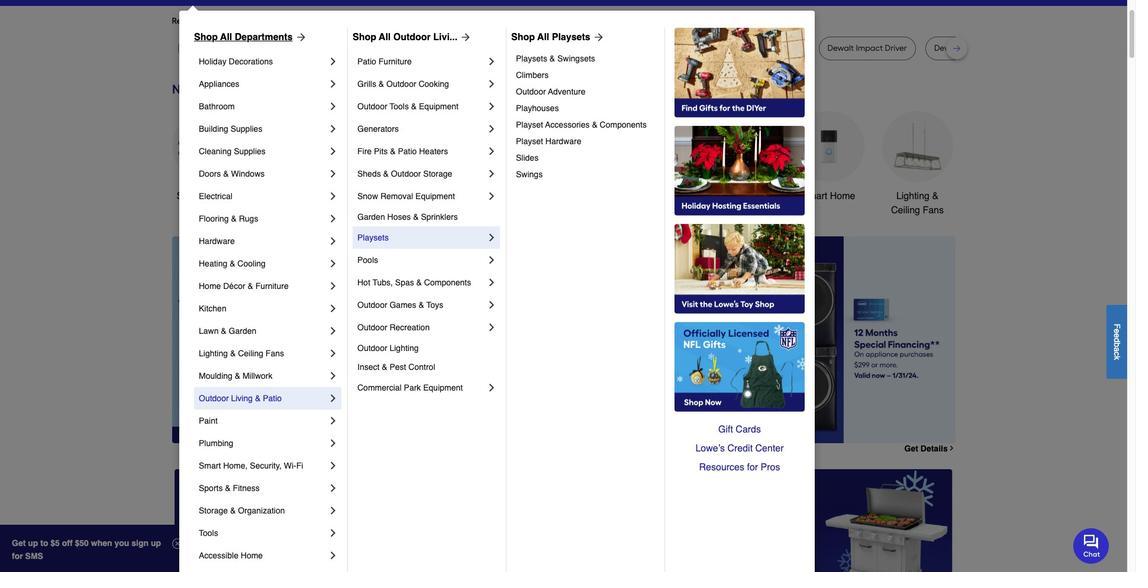 Task type: describe. For each thing, give the bounding box(es) containing it.
0 vertical spatial bathroom
[[199, 102, 235, 111]]

playset hardware
[[516, 137, 581, 146]]

chevron right image for storage & organization
[[327, 505, 339, 517]]

lowe's
[[696, 444, 725, 454]]

0 vertical spatial patio
[[357, 57, 376, 66]]

smart home, security, wi-fi link
[[199, 455, 327, 478]]

impact for impact driver
[[749, 43, 776, 53]]

1 vertical spatial ceiling
[[238, 349, 263, 359]]

swings link
[[516, 166, 656, 183]]

dewalt for dewalt impact driver
[[828, 43, 854, 53]]

chevron right image for hot tubs, spas & components
[[486, 277, 498, 289]]

accessible home
[[199, 552, 263, 561]]

doors & windows link
[[199, 163, 327, 185]]

to
[[40, 539, 48, 549]]

grills & outdoor cooking
[[357, 79, 449, 89]]

decorations for holiday
[[229, 57, 273, 66]]

chevron right image for tools
[[327, 528, 339, 540]]

1 horizontal spatial outdoor tools & equipment link
[[616, 111, 687, 218]]

chevron right image for sheds & outdoor storage
[[486, 168, 498, 180]]

accessible home link
[[199, 545, 327, 567]]

0 vertical spatial components
[[600, 120, 647, 130]]

chevron right image for bathroom
[[327, 101, 339, 112]]

outdoor living & patio link
[[199, 388, 327, 410]]

0 vertical spatial storage
[[423, 169, 452, 179]]

outdoor down climbers
[[516, 87, 546, 96]]

cleaning
[[199, 147, 232, 156]]

garden hoses & sprinklers
[[357, 212, 458, 222]]

get details
[[905, 444, 948, 454]]

k
[[1113, 356, 1122, 360]]

you
[[114, 539, 129, 549]]

flooring
[[199, 214, 229, 224]]

2 horizontal spatial lighting
[[896, 191, 930, 202]]

shop these last-minute gifts. $99 or less. quantities are limited and won't last. image
[[172, 237, 363, 444]]

0 horizontal spatial components
[[424, 278, 471, 288]]

you for more suggestions for you
[[385, 16, 399, 26]]

smart home, security, wi-fi
[[199, 462, 303, 471]]

playset accessories & components link
[[516, 117, 656, 133]]

0 horizontal spatial lighting & ceiling fans
[[199, 349, 284, 359]]

sheds & outdoor storage
[[357, 169, 452, 179]]

organization
[[238, 507, 285, 516]]

dewalt drill bit
[[311, 43, 365, 53]]

holiday decorations link
[[199, 50, 327, 73]]

insect & pest control link
[[357, 358, 498, 377]]

playset for playset accessories & components
[[516, 120, 543, 130]]

chevron right image for pools
[[486, 254, 498, 266]]

1 set from the left
[[589, 43, 601, 53]]

moulding & millwork
[[199, 372, 272, 381]]

chevron right image for flooring & rugs
[[327, 213, 339, 225]]

storage & organization
[[199, 507, 285, 516]]

2 horizontal spatial arrow right image
[[933, 340, 945, 352]]

shop all outdoor livi...
[[353, 32, 458, 43]]

0 horizontal spatial tools link
[[199, 523, 327, 545]]

snow removal equipment
[[357, 192, 455, 201]]

sms
[[25, 552, 43, 562]]

lawn & garden link
[[199, 320, 327, 343]]

accessible
[[199, 552, 238, 561]]

dewalt drill bit set
[[934, 43, 1002, 53]]

plumbing
[[199, 439, 233, 449]]

shop all deals
[[177, 191, 238, 202]]

chevron right image for outdoor games & toys
[[486, 299, 498, 311]]

fire
[[357, 147, 372, 156]]

1 vertical spatial furniture
[[255, 282, 289, 291]]

chevron right image for outdoor recreation
[[486, 322, 498, 334]]

park
[[404, 383, 421, 393]]

security,
[[250, 462, 282, 471]]

sports & fitness link
[[199, 478, 327, 500]]

chevron right image for holiday decorations
[[327, 56, 339, 67]]

find gifts for the diyer. image
[[675, 28, 805, 118]]

home for smart home
[[830, 191, 855, 202]]

0 vertical spatial lighting & ceiling fans link
[[882, 111, 953, 218]]

for right the suggestions
[[372, 16, 383, 26]]

swings
[[516, 170, 543, 179]]

you for recommended searches for you
[[280, 16, 293, 26]]

holiday decorations
[[199, 57, 273, 66]]

fi
[[296, 462, 303, 471]]

sheds
[[357, 169, 381, 179]]

appliances
[[199, 79, 239, 89]]

insect
[[357, 363, 380, 372]]

shop all deals link
[[172, 111, 243, 204]]

rugs
[[239, 214, 258, 224]]

1 e from the top
[[1113, 329, 1122, 334]]

christmas decorations link
[[438, 111, 509, 218]]

up to 30 percent off select grills and accessories. image
[[706, 470, 953, 573]]

sports & fitness
[[199, 484, 260, 494]]

up to 30 percent off select major appliances. plus, save up to an extra $750 on major appliances. image
[[382, 237, 955, 444]]

playsets for playsets
[[357, 233, 389, 243]]

patio furniture link
[[357, 50, 486, 73]]

toys
[[426, 301, 443, 310]]

recommended searches for you heading
[[172, 15, 955, 27]]

gift cards
[[718, 425, 761, 436]]

recreation
[[390, 323, 430, 333]]

get for get up to $5 off $50 when you sign up for sms
[[12, 539, 26, 549]]

all for playsets
[[537, 32, 549, 43]]

lawn
[[199, 327, 219, 336]]

drill for dewalt drill bit set
[[963, 43, 977, 53]]

chevron right image for plumbing
[[327, 438, 339, 450]]

playsets for playsets & swingsets
[[516, 54, 547, 63]]

off
[[62, 539, 73, 549]]

outdoor up insect
[[357, 344, 387, 353]]

chevron right image for moulding & millwork
[[327, 370, 339, 382]]

appliances link
[[199, 73, 327, 95]]

0 horizontal spatial home
[[199, 282, 221, 291]]

dewalt drill
[[680, 43, 722, 53]]

more
[[303, 16, 322, 26]]

slides
[[516, 153, 539, 163]]

plumbing link
[[199, 433, 327, 455]]

cleaning supplies link
[[199, 140, 327, 163]]

& inside 'link'
[[419, 301, 424, 310]]

chevron right image for lawn & garden
[[327, 325, 339, 337]]

0 vertical spatial playsets
[[552, 32, 590, 43]]

when
[[91, 539, 112, 549]]

1 vertical spatial hardware
[[199, 237, 235, 246]]

for inside get up to $5 off $50 when you sign up for sms
[[12, 552, 23, 562]]

0 horizontal spatial bathroom link
[[199, 95, 327, 118]]

dewalt for dewalt drill
[[680, 43, 706, 53]]

all for outdoor
[[379, 32, 391, 43]]

all for departments
[[220, 32, 232, 43]]

2 set from the left
[[990, 43, 1002, 53]]

pits
[[374, 147, 388, 156]]

adventure
[[548, 87, 586, 96]]

commercial park equipment
[[357, 383, 463, 393]]

2 e from the top
[[1113, 334, 1122, 338]]

smart home
[[802, 191, 855, 202]]

slides link
[[516, 150, 656, 166]]

shop for shop all outdoor livi...
[[353, 32, 376, 43]]

details
[[921, 444, 948, 454]]

impact driver
[[749, 43, 800, 53]]

hot
[[357, 278, 370, 288]]

drill for dewalt drill bit
[[339, 43, 354, 53]]

holiday
[[199, 57, 226, 66]]

recommended
[[172, 16, 229, 26]]

chevron right image for lighting & ceiling fans
[[327, 348, 339, 360]]

0 horizontal spatial outdoor tools & equipment
[[357, 102, 459, 111]]

heaters
[[419, 147, 448, 156]]

chevron right image inside get details link
[[948, 445, 955, 453]]

chevron right image for commercial park equipment
[[486, 382, 498, 394]]

driver for impact driver bit
[[501, 43, 523, 53]]

outdoor inside 'link'
[[386, 79, 416, 89]]

d
[[1113, 338, 1122, 343]]

outdoor recreation link
[[357, 317, 486, 339]]

1 vertical spatial storage
[[199, 507, 228, 516]]

playhouses
[[516, 104, 559, 113]]

garden hoses & sprinklers link
[[357, 208, 498, 227]]

heating & cooling link
[[199, 253, 327, 275]]

chevron right image for playsets
[[486, 232, 498, 244]]

fire pits & patio heaters link
[[357, 140, 486, 163]]

0 vertical spatial hardware
[[545, 137, 581, 146]]

1 horizontal spatial furniture
[[379, 57, 412, 66]]

outdoor down moulding
[[199, 394, 229, 404]]

shop
[[177, 191, 199, 202]]

1 vertical spatial garden
[[229, 327, 256, 336]]

christmas decorations
[[448, 191, 499, 216]]

home for accessible home
[[241, 552, 263, 561]]

wi-
[[284, 462, 296, 471]]

moulding & millwork link
[[199, 365, 327, 388]]

outdoor up snow removal equipment
[[391, 169, 421, 179]]

cooling
[[238, 259, 266, 269]]



Task type: locate. For each thing, give the bounding box(es) containing it.
components up toys
[[424, 278, 471, 288]]

1 horizontal spatial lighting
[[390, 344, 419, 353]]

furniture up grills & outdoor cooking
[[379, 57, 412, 66]]

1 horizontal spatial driver
[[778, 43, 800, 53]]

decorations down shop all departments link
[[229, 57, 273, 66]]

0 horizontal spatial driver
[[501, 43, 523, 53]]

1 horizontal spatial garden
[[357, 212, 385, 222]]

patio for fire pits & patio heaters
[[398, 147, 417, 156]]

chevron right image for cleaning supplies
[[327, 146, 339, 157]]

smart for smart home, security, wi-fi
[[199, 462, 221, 471]]

all right shop
[[201, 191, 211, 202]]

0 vertical spatial ceiling
[[891, 205, 920, 216]]

0 horizontal spatial garden
[[229, 327, 256, 336]]

playset hardware link
[[516, 133, 656, 150]]

playsets up climbers
[[516, 54, 547, 63]]

paint
[[199, 417, 218, 426]]

1 vertical spatial patio
[[398, 147, 417, 156]]

livi...
[[433, 32, 458, 43]]

2 vertical spatial playsets
[[357, 233, 389, 243]]

doors & windows
[[199, 169, 265, 179]]

chevron right image for patio furniture
[[486, 56, 498, 67]]

1 horizontal spatial lighting & ceiling fans
[[891, 191, 944, 216]]

cooking
[[419, 79, 449, 89]]

smart for smart home
[[802, 191, 827, 202]]

bathroom link
[[199, 95, 327, 118], [704, 111, 775, 204]]

1 horizontal spatial arrow right image
[[458, 31, 472, 43]]

4 bit from the left
[[979, 43, 988, 53]]

sports
[[199, 484, 223, 494]]

2 drill from the left
[[562, 43, 576, 53]]

0 horizontal spatial up
[[28, 539, 38, 549]]

3 drill from the left
[[708, 43, 722, 53]]

more suggestions for you link
[[303, 15, 408, 27]]

dewalt for dewalt drill bit set
[[934, 43, 961, 53]]

outdoor down grills
[[357, 102, 387, 111]]

hot tubs, spas & components
[[357, 278, 471, 288]]

0 horizontal spatial get
[[12, 539, 26, 549]]

outdoor living & patio
[[199, 394, 282, 404]]

smart home link
[[793, 111, 864, 204]]

f
[[1113, 324, 1122, 329]]

sign
[[132, 539, 149, 549]]

searches
[[231, 16, 265, 26]]

snow
[[357, 192, 378, 201]]

1 vertical spatial lighting & ceiling fans link
[[199, 343, 327, 365]]

bit
[[355, 43, 365, 53], [525, 43, 534, 53], [578, 43, 587, 53], [979, 43, 988, 53]]

1 horizontal spatial up
[[151, 539, 161, 549]]

2 horizontal spatial shop
[[511, 32, 535, 43]]

2 dewalt from the left
[[680, 43, 706, 53]]

3 dewalt from the left
[[828, 43, 854, 53]]

scroll to item #5 image
[[724, 422, 753, 427]]

storage down "sports"
[[199, 507, 228, 516]]

shop
[[194, 32, 218, 43], [353, 32, 376, 43], [511, 32, 535, 43]]

playhouses link
[[516, 100, 656, 117]]

arrow right image
[[590, 31, 605, 43]]

chevron right image for appliances
[[327, 78, 339, 90]]

building
[[199, 124, 228, 134]]

get for get details
[[905, 444, 918, 454]]

2 shop from the left
[[353, 32, 376, 43]]

1 playset from the top
[[516, 120, 543, 130]]

chevron right image for paint
[[327, 415, 339, 427]]

garden down snow
[[357, 212, 385, 222]]

1 horizontal spatial bathroom
[[719, 191, 761, 202]]

spas
[[395, 278, 414, 288]]

1 you from the left
[[280, 16, 293, 26]]

hardware down flooring
[[199, 237, 235, 246]]

3 bit from the left
[[578, 43, 587, 53]]

1 horizontal spatial storage
[[423, 169, 452, 179]]

décor
[[223, 282, 245, 291]]

visit the lowe's toy shop. image
[[675, 224, 805, 314]]

1 vertical spatial home
[[199, 282, 221, 291]]

recommended searches for you
[[172, 16, 293, 26]]

a
[[1113, 347, 1122, 352]]

4 dewalt from the left
[[934, 43, 961, 53]]

up left to
[[28, 539, 38, 549]]

& inside 'link'
[[379, 79, 384, 89]]

storage
[[423, 169, 452, 179], [199, 507, 228, 516]]

you left "more"
[[280, 16, 293, 26]]

chevron right image for outdoor tools & equipment
[[486, 101, 498, 112]]

chevron right image
[[486, 78, 498, 90], [327, 101, 339, 112], [327, 123, 339, 135], [486, 123, 498, 135], [486, 146, 498, 157], [486, 168, 498, 180], [327, 191, 339, 202], [486, 191, 498, 202], [327, 258, 339, 270], [486, 277, 498, 289], [486, 299, 498, 311], [327, 303, 339, 315], [327, 348, 339, 360], [327, 370, 339, 382], [486, 382, 498, 394], [327, 393, 339, 405], [327, 415, 339, 427], [948, 445, 955, 453], [327, 460, 339, 472]]

0 horizontal spatial decorations
[[229, 57, 273, 66]]

ceiling inside the lighting & ceiling fans
[[891, 205, 920, 216]]

f e e d b a c k button
[[1107, 305, 1127, 379]]

1 dewalt from the left
[[311, 43, 338, 53]]

1 vertical spatial bathroom
[[719, 191, 761, 202]]

components down playhouses link
[[600, 120, 647, 130]]

garden
[[357, 212, 385, 222], [229, 327, 256, 336]]

1 horizontal spatial playsets
[[516, 54, 547, 63]]

2 horizontal spatial impact
[[856, 43, 883, 53]]

0 horizontal spatial storage
[[199, 507, 228, 516]]

lighting & ceiling fans
[[891, 191, 944, 216], [199, 349, 284, 359]]

playset down playhouses
[[516, 120, 543, 130]]

1 drill from the left
[[339, 43, 354, 53]]

all
[[220, 32, 232, 43], [379, 32, 391, 43], [537, 32, 549, 43], [201, 191, 211, 202]]

arrow right image
[[293, 31, 307, 43], [458, 31, 472, 43], [933, 340, 945, 352]]

patio up sheds & outdoor storage
[[398, 147, 417, 156]]

pest
[[390, 363, 406, 372]]

heating & cooling
[[199, 259, 266, 269]]

supplies up windows
[[234, 147, 266, 156]]

1 vertical spatial playsets
[[516, 54, 547, 63]]

chevron right image
[[327, 56, 339, 67], [486, 56, 498, 67], [327, 78, 339, 90], [486, 101, 498, 112], [327, 146, 339, 157], [327, 168, 339, 180], [327, 213, 339, 225], [486, 232, 498, 244], [327, 236, 339, 247], [486, 254, 498, 266], [327, 280, 339, 292], [486, 322, 498, 334], [327, 325, 339, 337], [327, 438, 339, 450], [327, 483, 339, 495], [327, 505, 339, 517], [327, 528, 339, 540], [327, 550, 339, 562]]

0 vertical spatial decorations
[[229, 57, 273, 66]]

resources for pros
[[699, 463, 780, 473]]

playsets & swingsets
[[516, 54, 595, 63]]

3 driver from the left
[[885, 43, 907, 53]]

0 vertical spatial get
[[905, 444, 918, 454]]

you up shop all outdoor livi...
[[385, 16, 399, 26]]

1 bit from the left
[[355, 43, 365, 53]]

playsets & swingsets link
[[516, 50, 656, 67]]

officially licensed n f l gifts. shop now. image
[[675, 323, 805, 412]]

lawn & garden
[[199, 327, 256, 336]]

2 horizontal spatial home
[[830, 191, 855, 202]]

1 horizontal spatial hardware
[[545, 137, 581, 146]]

chevron right image for building supplies
[[327, 123, 339, 135]]

grills
[[357, 79, 376, 89]]

1 vertical spatial playset
[[516, 137, 543, 146]]

1 shop from the left
[[194, 32, 218, 43]]

1 horizontal spatial components
[[600, 120, 647, 130]]

supplies inside cleaning supplies link
[[234, 147, 266, 156]]

arrow right image for shop all outdoor livi...
[[458, 31, 472, 43]]

2 vertical spatial patio
[[263, 394, 282, 404]]

None search field
[[441, 0, 764, 7]]

get left details
[[905, 444, 918, 454]]

you
[[280, 16, 293, 26], [385, 16, 399, 26]]

all up patio furniture
[[379, 32, 391, 43]]

1 horizontal spatial fans
[[923, 205, 944, 216]]

0 vertical spatial lighting & ceiling fans
[[891, 191, 944, 216]]

drill
[[339, 43, 354, 53], [562, 43, 576, 53], [708, 43, 722, 53], [963, 43, 977, 53]]

shop all departments
[[194, 32, 293, 43]]

outdoor inside 'link'
[[357, 301, 387, 310]]

heating
[[199, 259, 227, 269]]

shop all playsets link
[[511, 30, 605, 44]]

0 vertical spatial supplies
[[231, 124, 262, 134]]

2 driver from the left
[[778, 43, 800, 53]]

supplies inside building supplies link
[[231, 124, 262, 134]]

get up sms
[[12, 539, 26, 549]]

bit for impact driver bit
[[525, 43, 534, 53]]

shop for shop all departments
[[194, 32, 218, 43]]

1 horizontal spatial you
[[385, 16, 399, 26]]

bathroom
[[199, 102, 235, 111], [719, 191, 761, 202]]

playsets up drill bit set
[[552, 32, 590, 43]]

e up d
[[1113, 329, 1122, 334]]

arrow left image
[[392, 340, 404, 352]]

2 up from the left
[[151, 539, 161, 549]]

arrow right image for shop all departments
[[293, 31, 307, 43]]

2 bit from the left
[[525, 43, 534, 53]]

up right sign
[[151, 539, 161, 549]]

0 horizontal spatial shop
[[194, 32, 218, 43]]

components
[[600, 120, 647, 130], [424, 278, 471, 288]]

scroll to item #2 image
[[639, 422, 668, 427]]

1 horizontal spatial set
[[990, 43, 1002, 53]]

hardware link
[[199, 230, 327, 253]]

scroll to item #4 image
[[696, 422, 724, 427]]

playset for playset hardware
[[516, 137, 543, 146]]

2 horizontal spatial playsets
[[552, 32, 590, 43]]

0 horizontal spatial you
[[280, 16, 293, 26]]

2 horizontal spatial patio
[[398, 147, 417, 156]]

c
[[1113, 352, 1122, 356]]

outdoor down hot
[[357, 301, 387, 310]]

1 horizontal spatial decorations
[[448, 205, 499, 216]]

2 impact from the left
[[749, 43, 776, 53]]

1 horizontal spatial ceiling
[[891, 205, 920, 216]]

ceiling
[[891, 205, 920, 216], [238, 349, 263, 359]]

4 drill from the left
[[963, 43, 977, 53]]

0 vertical spatial smart
[[802, 191, 827, 202]]

outdoor up patio furniture link
[[393, 32, 431, 43]]

lowe's credit center
[[696, 444, 784, 454]]

arrow right image inside shop all departments link
[[293, 31, 307, 43]]

$5
[[50, 539, 60, 549]]

0 horizontal spatial patio
[[263, 394, 282, 404]]

2 you from the left
[[385, 16, 399, 26]]

chevron right image for hardware
[[327, 236, 339, 247]]

patio for outdoor living & patio
[[263, 394, 282, 404]]

hot tubs, spas & components link
[[357, 272, 486, 294]]

patio up grills
[[357, 57, 376, 66]]

chevron right image for electrical
[[327, 191, 339, 202]]

chevron right image for heating & cooling
[[327, 258, 339, 270]]

chevron right image for outdoor living & patio
[[327, 393, 339, 405]]

shop down more suggestions for you link
[[353, 32, 376, 43]]

insect & pest control
[[357, 363, 435, 372]]

playset
[[516, 120, 543, 130], [516, 137, 543, 146]]

generators
[[357, 124, 399, 134]]

0 horizontal spatial furniture
[[255, 282, 289, 291]]

chevron right image for generators
[[486, 123, 498, 135]]

dewalt for dewalt drill bit
[[311, 43, 338, 53]]

1 vertical spatial supplies
[[234, 147, 266, 156]]

credit
[[728, 444, 753, 454]]

2 horizontal spatial driver
[[885, 43, 907, 53]]

0 horizontal spatial arrow right image
[[293, 31, 307, 43]]

all down recommended searches for you
[[220, 32, 232, 43]]

0 horizontal spatial impact
[[472, 43, 499, 53]]

building supplies
[[199, 124, 262, 134]]

deals
[[214, 191, 238, 202]]

shop all departments link
[[194, 30, 307, 44]]

chevron right image for doors & windows
[[327, 168, 339, 180]]

0 vertical spatial home
[[830, 191, 855, 202]]

1 vertical spatial smart
[[199, 462, 221, 471]]

1 vertical spatial decorations
[[448, 205, 499, 216]]

shop up impact driver bit
[[511, 32, 535, 43]]

outdoor down patio furniture
[[386, 79, 416, 89]]

smart
[[802, 191, 827, 202], [199, 462, 221, 471]]

0 vertical spatial fans
[[923, 205, 944, 216]]

1 impact from the left
[[472, 43, 499, 53]]

drill bit set
[[562, 43, 601, 53]]

games
[[390, 301, 416, 310]]

playsets link
[[357, 227, 486, 249]]

up to 35 percent off select small appliances. image
[[440, 470, 687, 573]]

3 impact from the left
[[856, 43, 883, 53]]

supplies up cleaning supplies
[[231, 124, 262, 134]]

dewalt impact driver
[[828, 43, 907, 53]]

1 horizontal spatial get
[[905, 444, 918, 454]]

0 horizontal spatial smart
[[199, 462, 221, 471]]

1 driver from the left
[[501, 43, 523, 53]]

fans inside the lighting & ceiling fans
[[923, 205, 944, 216]]

removal
[[380, 192, 413, 201]]

1 horizontal spatial shop
[[353, 32, 376, 43]]

chevron right image for kitchen
[[327, 303, 339, 315]]

0 vertical spatial playset
[[516, 120, 543, 130]]

supplies for building supplies
[[231, 124, 262, 134]]

2 playset from the top
[[516, 137, 543, 146]]

cards
[[736, 425, 761, 436]]

2 vertical spatial home
[[241, 552, 263, 561]]

gift cards link
[[675, 421, 805, 440]]

climbers link
[[516, 67, 656, 83]]

all up playsets & swingsets
[[537, 32, 549, 43]]

get up to 2 free select tools or batteries when you buy 1 with select purchases. image
[[174, 470, 421, 573]]

outdoor games & toys
[[357, 301, 443, 310]]

0 horizontal spatial fans
[[266, 349, 284, 359]]

arrow right image inside shop all outdoor livi... link
[[458, 31, 472, 43]]

0 horizontal spatial lighting & ceiling fans link
[[199, 343, 327, 365]]

0 vertical spatial furniture
[[379, 57, 412, 66]]

windows
[[231, 169, 265, 179]]

driver
[[501, 43, 523, 53], [778, 43, 800, 53], [885, 43, 907, 53]]

0 horizontal spatial playsets
[[357, 233, 389, 243]]

decorations down christmas on the top of page
[[448, 205, 499, 216]]

chevron right image for grills & outdoor cooking
[[486, 78, 498, 90]]

garden down kitchen link
[[229, 327, 256, 336]]

for up 'departments'
[[267, 16, 278, 26]]

shop for shop all playsets
[[511, 32, 535, 43]]

playsets up pools
[[357, 233, 389, 243]]

christmas
[[452, 191, 495, 202]]

1 vertical spatial lighting & ceiling fans
[[199, 349, 284, 359]]

chevron right image for fire pits & patio heaters
[[486, 146, 498, 157]]

patio down moulding & millwork link
[[263, 394, 282, 404]]

shop down recommended
[[194, 32, 218, 43]]

for left sms
[[12, 552, 23, 562]]

furniture up kitchen link
[[255, 282, 289, 291]]

0 horizontal spatial hardware
[[199, 237, 235, 246]]

bit for dewalt drill bit set
[[979, 43, 988, 53]]

1 horizontal spatial impact
[[749, 43, 776, 53]]

chevron right image for snow removal equipment
[[486, 191, 498, 202]]

outdoor down "swings" link
[[617, 191, 652, 202]]

all for deals
[[201, 191, 211, 202]]

shop all outdoor livi... link
[[353, 30, 472, 44]]

0 vertical spatial garden
[[357, 212, 385, 222]]

playset up slides
[[516, 137, 543, 146]]

0 vertical spatial outdoor tools & equipment
[[357, 102, 459, 111]]

kitchen
[[199, 304, 226, 314]]

chevron right image for smart home, security, wi-fi
[[327, 460, 339, 472]]

center
[[755, 444, 784, 454]]

b
[[1113, 343, 1122, 347]]

0 horizontal spatial ceiling
[[238, 349, 263, 359]]

chat invite button image
[[1073, 528, 1110, 564]]

outdoor inside outdoor tools & equipment
[[617, 191, 652, 202]]

chevron right image for home décor & furniture
[[327, 280, 339, 292]]

1 up from the left
[[28, 539, 38, 549]]

hardware down accessories
[[545, 137, 581, 146]]

bit for dewalt drill bit
[[355, 43, 365, 53]]

get inside get up to $5 off $50 when you sign up for sms
[[12, 539, 26, 549]]

1 horizontal spatial outdoor tools & equipment
[[617, 191, 685, 216]]

holiday hosting essentials. image
[[675, 126, 805, 216]]

e up b at right
[[1113, 334, 1122, 338]]

&
[[550, 54, 555, 63], [379, 79, 384, 89], [411, 102, 417, 111], [592, 120, 598, 130], [390, 147, 396, 156], [223, 169, 229, 179], [383, 169, 389, 179], [679, 191, 685, 202], [932, 191, 939, 202], [413, 212, 419, 222], [231, 214, 237, 224], [230, 259, 235, 269], [416, 278, 422, 288], [248, 282, 253, 291], [419, 301, 424, 310], [221, 327, 226, 336], [230, 349, 236, 359], [382, 363, 387, 372], [235, 372, 240, 381], [255, 394, 261, 404], [225, 484, 231, 494], [230, 507, 236, 516]]

outdoor up 'outdoor lighting'
[[357, 323, 387, 333]]

storage down heaters
[[423, 169, 452, 179]]

0 horizontal spatial lighting
[[199, 349, 228, 359]]

kitchen link
[[199, 298, 327, 320]]

fitness
[[233, 484, 260, 494]]

grills & outdoor cooking link
[[357, 73, 486, 95]]

0 horizontal spatial bathroom
[[199, 102, 235, 111]]

drill for dewalt drill
[[708, 43, 722, 53]]

tubs,
[[373, 278, 393, 288]]

1 horizontal spatial tools link
[[349, 111, 420, 204]]

lighting & ceiling fans link
[[882, 111, 953, 218], [199, 343, 327, 365]]

0 horizontal spatial outdoor tools & equipment link
[[357, 95, 486, 118]]

1 horizontal spatial lighting & ceiling fans link
[[882, 111, 953, 218]]

0 vertical spatial tools link
[[349, 111, 420, 204]]

decorations
[[229, 57, 273, 66], [448, 205, 499, 216]]

supplies for cleaning supplies
[[234, 147, 266, 156]]

1 horizontal spatial home
[[241, 552, 263, 561]]

moulding
[[199, 372, 232, 381]]

decorations for christmas
[[448, 205, 499, 216]]

0 horizontal spatial set
[[589, 43, 601, 53]]

impact for impact driver bit
[[472, 43, 499, 53]]

new deals every day during 25 days of deals image
[[172, 79, 955, 99]]

1 horizontal spatial bathroom link
[[704, 111, 775, 204]]

chevron right image for accessible home
[[327, 550, 339, 562]]

for left pros
[[747, 463, 758, 473]]

1 vertical spatial components
[[424, 278, 471, 288]]

driver for impact driver
[[778, 43, 800, 53]]

chevron right image for sports & fitness
[[327, 483, 339, 495]]

3 shop from the left
[[511, 32, 535, 43]]

1 horizontal spatial smart
[[802, 191, 827, 202]]

impact
[[472, 43, 499, 53], [749, 43, 776, 53], [856, 43, 883, 53]]

1 vertical spatial get
[[12, 539, 26, 549]]

home décor & furniture
[[199, 282, 289, 291]]



Task type: vqa. For each thing, say whether or not it's contained in the screenshot.
Searches
yes



